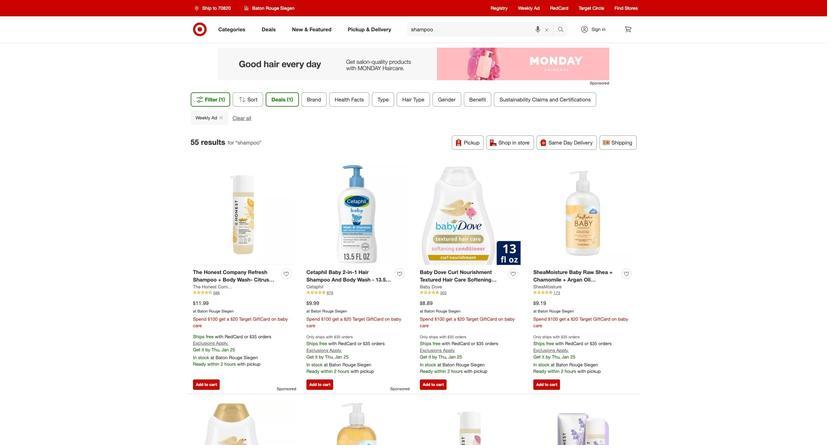 Task type: vqa. For each thing, say whether or not it's contained in the screenshot.
The Honest Company Nourish Shampoo + Body Wash - Sweet Almond - 10 fl oz Image
yes



Task type: locate. For each thing, give the bounding box(es) containing it.
the honest company nourish shampoo + body wash - sweet almond - 10 fl oz image
[[420, 401, 521, 445], [420, 401, 521, 445]]

sheamoisture baby wash & shampoo raw shea + chamomile + argan oil calm & comfort for all skin types - 13 fl oz image
[[307, 401, 408, 445], [307, 401, 408, 445]]

the honest company calm shampoo + body wash and lotion duo - lavender - 18.5 fl oz image
[[534, 401, 635, 445], [534, 401, 635, 445]]

sheamoisture baby raw shea + chamomile + argan oil moisturizes & detangles for curls & coils conditioner - 13 fl oz image
[[534, 164, 635, 265], [534, 164, 635, 265]]

cetaphil baby 2-in-1 hair shampoo and body wash - 13.5 fl oz image
[[307, 164, 408, 265], [307, 164, 408, 265]]

the honest company refresh shampoo + body wash- citrus vanilla - 10 fl oz image
[[193, 164, 294, 265], [193, 164, 294, 265]]

baby dove curl nourishment textured hair care softening conditioner - 13 fl oz image
[[420, 164, 521, 265], [420, 164, 521, 265]]

baby dove curl nourishment textured hair care hydrating shampoo - 13 fl oz image
[[193, 401, 294, 445], [193, 401, 294, 445]]



Task type: describe. For each thing, give the bounding box(es) containing it.
advertisement element
[[218, 48, 610, 80]]

What can we help you find? suggestions appear below search field
[[408, 22, 560, 37]]



